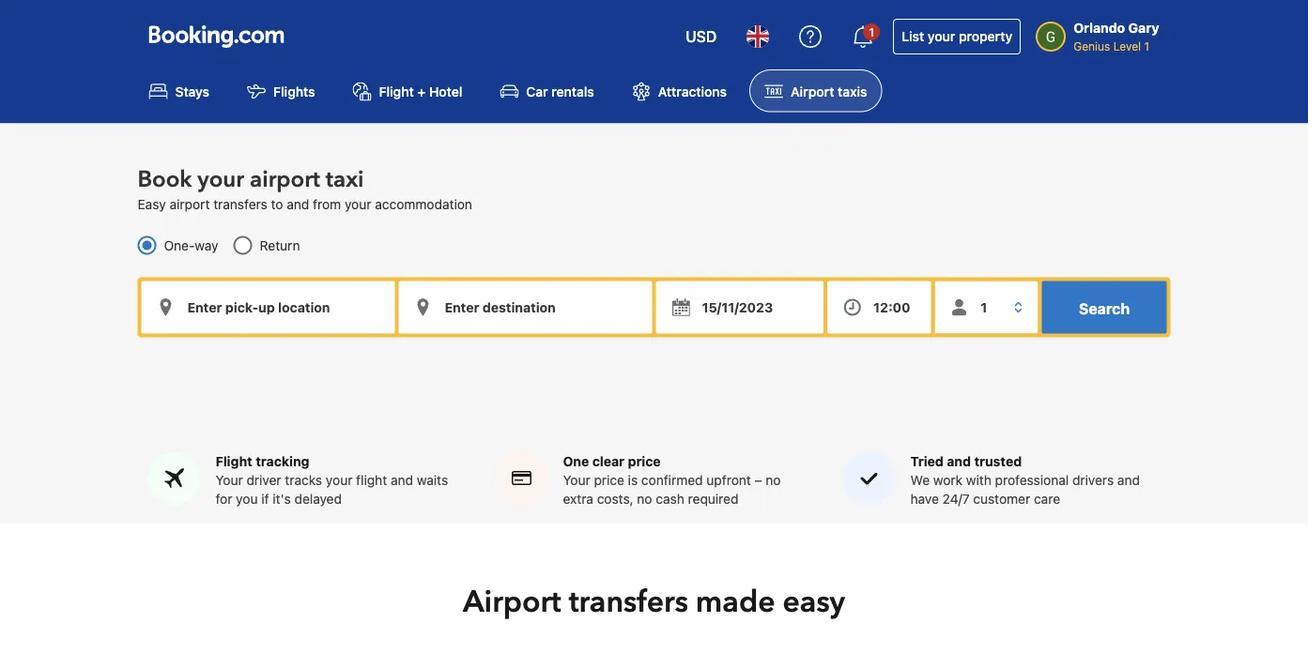 Task type: vqa. For each thing, say whether or not it's contained in the screenshot.


Task type: describe. For each thing, give the bounding box(es) containing it.
1 inside 1 button
[[869, 25, 874, 39]]

1 inside orlando gary genius level 1
[[1144, 39, 1149, 53]]

one
[[563, 454, 589, 469]]

for
[[216, 491, 232, 507]]

trusted
[[974, 454, 1022, 469]]

easy
[[783, 582, 845, 623]]

genius
[[1074, 39, 1110, 53]]

car rentals
[[526, 83, 594, 99]]

car
[[526, 83, 548, 99]]

search button
[[1042, 281, 1167, 334]]

car rentals link
[[485, 69, 609, 112]]

book
[[138, 164, 192, 195]]

1 vertical spatial transfers
[[569, 582, 688, 623]]

and inside the book your airport taxi easy airport transfers to and from your accommodation
[[287, 196, 309, 212]]

delayed
[[294, 491, 342, 507]]

level
[[1113, 39, 1141, 53]]

clear
[[592, 454, 625, 469]]

orlando gary genius level 1
[[1074, 20, 1159, 53]]

–
[[755, 472, 762, 488]]

return
[[260, 237, 300, 253]]

property
[[959, 29, 1013, 44]]

flight tracking your driver tracks your flight and waits for you if it's delayed
[[216, 454, 448, 507]]

cash
[[656, 491, 684, 507]]

made
[[696, 582, 775, 623]]

Enter pick-up location text field
[[141, 281, 395, 334]]

flights
[[273, 83, 315, 99]]

gary
[[1128, 20, 1159, 36]]

flight for flight + hotel
[[379, 83, 414, 99]]

airport for airport taxis
[[791, 83, 834, 99]]

airport taxis
[[791, 83, 867, 99]]

costs,
[[597, 491, 634, 507]]

accommodation
[[375, 196, 472, 212]]

0 horizontal spatial airport
[[169, 196, 210, 212]]

tracking
[[256, 454, 309, 469]]

work
[[933, 472, 963, 488]]

with
[[966, 472, 992, 488]]

0 horizontal spatial no
[[637, 491, 652, 507]]

upfront
[[707, 472, 751, 488]]

one-
[[164, 237, 195, 253]]

list your property link
[[893, 19, 1021, 54]]

if
[[261, 491, 269, 507]]

1 horizontal spatial no
[[766, 472, 781, 488]]

stays
[[175, 83, 210, 99]]

have
[[910, 491, 939, 507]]

way
[[195, 237, 218, 253]]

airport transfers made easy
[[463, 582, 845, 623]]

0 vertical spatial airport
[[250, 164, 320, 195]]

flights link
[[232, 69, 330, 112]]

one clear price your price is confirmed upfront – no extra costs, no cash required
[[563, 454, 781, 507]]

tried
[[910, 454, 944, 469]]

your inside flight tracking your driver tracks your flight and waits for you if it's delayed
[[216, 472, 243, 488]]

your down 'taxi'
[[345, 196, 371, 212]]



Task type: locate. For each thing, give the bounding box(es) containing it.
1 horizontal spatial airport
[[791, 83, 834, 99]]

1 vertical spatial airport
[[463, 582, 561, 623]]

+
[[417, 83, 426, 99]]

your up delayed
[[326, 472, 353, 488]]

extra
[[563, 491, 593, 507]]

flight
[[379, 83, 414, 99], [216, 454, 252, 469]]

flight + hotel
[[379, 83, 462, 99]]

0 horizontal spatial transfers
[[213, 196, 267, 212]]

list
[[902, 29, 924, 44]]

airport
[[250, 164, 320, 195], [169, 196, 210, 212]]

airport taxis link
[[749, 69, 882, 112]]

usd
[[686, 28, 717, 46]]

and up work
[[947, 454, 971, 469]]

book your airport taxi easy airport transfers to and from your accommodation
[[138, 164, 472, 212]]

your inside the one clear price your price is confirmed upfront – no extra costs, no cash required
[[563, 472, 590, 488]]

your
[[928, 29, 955, 44], [198, 164, 244, 195], [345, 196, 371, 212], [326, 472, 353, 488]]

flight + hotel link
[[338, 69, 477, 112]]

you
[[236, 491, 258, 507]]

1 vertical spatial flight
[[216, 454, 252, 469]]

transfers inside the book your airport taxi easy airport transfers to and from your accommodation
[[213, 196, 267, 212]]

airport for airport transfers made easy
[[463, 582, 561, 623]]

required
[[688, 491, 739, 507]]

is
[[628, 472, 638, 488]]

2 your from the left
[[563, 472, 590, 488]]

price down clear
[[594, 472, 624, 488]]

booking.com online hotel reservations image
[[149, 25, 284, 48]]

0 horizontal spatial your
[[216, 472, 243, 488]]

1 horizontal spatial price
[[628, 454, 661, 469]]

price up the is in the bottom left of the page
[[628, 454, 661, 469]]

one-way
[[164, 237, 218, 253]]

1 horizontal spatial transfers
[[569, 582, 688, 623]]

0 horizontal spatial 1
[[869, 25, 874, 39]]

no right – on the right
[[766, 472, 781, 488]]

airport down book
[[169, 196, 210, 212]]

stays link
[[134, 69, 225, 112]]

transfers
[[213, 196, 267, 212], [569, 582, 688, 623]]

care
[[1034, 491, 1060, 507]]

your down one
[[563, 472, 590, 488]]

hotel
[[429, 83, 462, 99]]

confirmed
[[641, 472, 703, 488]]

1 horizontal spatial flight
[[379, 83, 414, 99]]

tracks
[[285, 472, 322, 488]]

your up for
[[216, 472, 243, 488]]

24/7
[[943, 491, 970, 507]]

1 vertical spatial 1
[[1144, 39, 1149, 53]]

0 vertical spatial flight
[[379, 83, 414, 99]]

0 vertical spatial price
[[628, 454, 661, 469]]

your
[[216, 472, 243, 488], [563, 472, 590, 488]]

0 vertical spatial no
[[766, 472, 781, 488]]

to
[[271, 196, 283, 212]]

15/11/2023
[[702, 299, 773, 315]]

12:00 button
[[828, 281, 931, 334]]

your right list
[[928, 29, 955, 44]]

Enter destination text field
[[399, 281, 652, 334]]

professional
[[995, 472, 1069, 488]]

and inside flight tracking your driver tracks your flight and waits for you if it's delayed
[[391, 472, 413, 488]]

0 vertical spatial transfers
[[213, 196, 267, 212]]

1 down gary
[[1144, 39, 1149, 53]]

1
[[869, 25, 874, 39], [1144, 39, 1149, 53]]

1 vertical spatial no
[[637, 491, 652, 507]]

1 vertical spatial price
[[594, 472, 624, 488]]

1 horizontal spatial airport
[[250, 164, 320, 195]]

1 button
[[841, 14, 886, 59]]

airport up to
[[250, 164, 320, 195]]

driver
[[246, 472, 281, 488]]

12:00
[[874, 299, 910, 315]]

attractions
[[658, 83, 727, 99]]

usd button
[[674, 14, 728, 59]]

flight up the driver
[[216, 454, 252, 469]]

list your property
[[902, 29, 1013, 44]]

from
[[313, 196, 341, 212]]

customer
[[973, 491, 1030, 507]]

attractions link
[[617, 69, 742, 112]]

0 horizontal spatial airport
[[463, 582, 561, 623]]

and right to
[[287, 196, 309, 212]]

price
[[628, 454, 661, 469], [594, 472, 624, 488]]

1 vertical spatial airport
[[169, 196, 210, 212]]

1 horizontal spatial your
[[563, 472, 590, 488]]

airport
[[791, 83, 834, 99], [463, 582, 561, 623]]

1 horizontal spatial 1
[[1144, 39, 1149, 53]]

drivers
[[1072, 472, 1114, 488]]

no down the is in the bottom left of the page
[[637, 491, 652, 507]]

your right book
[[198, 164, 244, 195]]

easy
[[138, 196, 166, 212]]

and
[[287, 196, 309, 212], [947, 454, 971, 469], [391, 472, 413, 488], [1117, 472, 1140, 488]]

your inside flight tracking your driver tracks your flight and waits for you if it's delayed
[[326, 472, 353, 488]]

rentals
[[552, 83, 594, 99]]

search
[[1079, 299, 1130, 317]]

tried and trusted we work with professional drivers and have 24/7 customer care
[[910, 454, 1140, 507]]

flight inside flight tracking your driver tracks your flight and waits for you if it's delayed
[[216, 454, 252, 469]]

it's
[[273, 491, 291, 507]]

taxi
[[326, 164, 364, 195]]

waits
[[417, 472, 448, 488]]

taxis
[[838, 83, 867, 99]]

0 horizontal spatial price
[[594, 472, 624, 488]]

15/11/2023 button
[[656, 281, 824, 334]]

no
[[766, 472, 781, 488], [637, 491, 652, 507]]

0 vertical spatial airport
[[791, 83, 834, 99]]

1 your from the left
[[216, 472, 243, 488]]

orlando
[[1074, 20, 1125, 36]]

0 vertical spatial 1
[[869, 25, 874, 39]]

flight left + on the left
[[379, 83, 414, 99]]

1 left list
[[869, 25, 874, 39]]

flight
[[356, 472, 387, 488]]

we
[[910, 472, 930, 488]]

and right drivers
[[1117, 472, 1140, 488]]

0 horizontal spatial flight
[[216, 454, 252, 469]]

flight for flight tracking your driver tracks your flight and waits for you if it's delayed
[[216, 454, 252, 469]]

and right flight
[[391, 472, 413, 488]]



